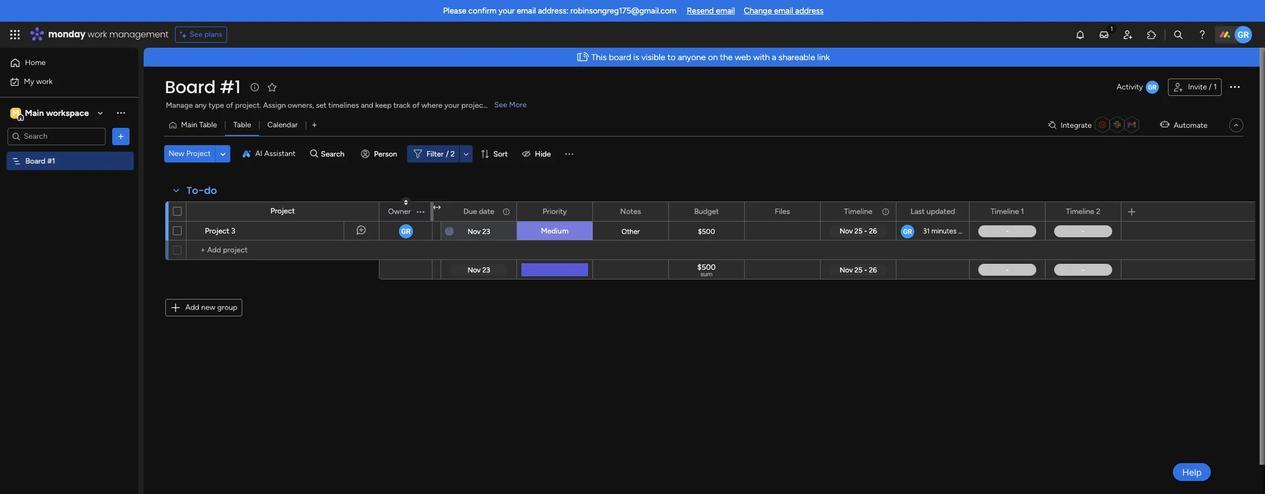 Task type: vqa. For each thing, say whether or not it's contained in the screenshot.
New Project BUTTON
yes



Task type: describe. For each thing, give the bounding box(es) containing it.
2 inside field
[[1096, 207, 1100, 216]]

$500 sum
[[697, 263, 716, 278]]

ai assistant
[[255, 149, 296, 158]]

please confirm your email address: robinsongreg175@gmail.com
[[443, 6, 677, 16]]

Notes field
[[618, 206, 644, 218]]

link
[[817, 52, 830, 62]]

sort asc image
[[404, 199, 408, 206]]

board #1 list box
[[0, 150, 138, 317]]

ai logo image
[[242, 150, 251, 158]]

stands.
[[488, 101, 512, 110]]

workspace options image
[[115, 107, 126, 118]]

resend email
[[687, 6, 735, 16]]

menu image
[[564, 149, 575, 159]]

do
[[204, 184, 217, 197]]

invite
[[1188, 82, 1207, 92]]

medium
[[541, 227, 569, 236]]

change
[[744, 6, 772, 16]]

integrate
[[1061, 121, 1092, 130]]

owner
[[388, 207, 411, 216]]

Last updated field
[[908, 206, 958, 218]]

last
[[911, 207, 925, 216]]

ai assistant button
[[238, 145, 300, 163]]

group
[[217, 303, 237, 312]]

2 of from the left
[[412, 101, 420, 110]]

invite / 1
[[1188, 82, 1217, 92]]

and
[[361, 101, 373, 110]]

inbox image
[[1099, 29, 1110, 40]]

files
[[775, 207, 790, 216]]

see plans button
[[175, 27, 227, 43]]

nov 23
[[468, 227, 490, 236]]

updated
[[927, 207, 955, 216]]

Board #1 field
[[162, 75, 243, 99]]

$500 for $500 sum
[[697, 263, 716, 272]]

/ for 2
[[446, 149, 449, 159]]

collapse board header image
[[1232, 121, 1241, 130]]

new
[[169, 149, 184, 158]]

0 horizontal spatial your
[[444, 101, 460, 110]]

web
[[735, 52, 751, 62]]

1 table from the left
[[199, 120, 217, 130]]

Due date field
[[461, 206, 497, 218]]

board
[[609, 52, 631, 62]]

timeline 1
[[991, 207, 1024, 216]]

priority
[[543, 207, 567, 216]]

due
[[464, 207, 477, 216]]

Timeline 1 field
[[988, 206, 1027, 218]]

date
[[479, 207, 494, 216]]

workspace selection element
[[10, 107, 91, 121]]

person button
[[357, 145, 404, 163]]

2 table from the left
[[233, 120, 251, 130]]

1 inside button
[[1214, 82, 1217, 92]]

options image
[[115, 131, 126, 142]]

to
[[667, 52, 676, 62]]

angle down image
[[220, 150, 226, 158]]

other
[[622, 228, 640, 236]]

calendar button
[[259, 117, 306, 134]]

timeline for timeline 1
[[991, 207, 1019, 216]]

where
[[421, 101, 443, 110]]

work for my
[[36, 77, 53, 86]]

manage any type of project. assign owners, set timelines and keep track of where your project stands.
[[166, 101, 512, 110]]

this
[[591, 52, 607, 62]]

1 email from the left
[[517, 6, 536, 16]]

resend
[[687, 6, 714, 16]]

set
[[316, 101, 326, 110]]

column information image for due date
[[502, 207, 511, 216]]

+ Add project text field
[[192, 244, 374, 257]]

Priority field
[[540, 206, 570, 218]]

timelines
[[328, 101, 359, 110]]

animation image
[[573, 48, 591, 66]]

dapulse integrations image
[[1048, 121, 1056, 129]]

1 horizontal spatial #1
[[220, 75, 240, 99]]

due date
[[464, 207, 494, 216]]

resend email link
[[687, 6, 735, 16]]

see for see more
[[494, 100, 507, 109]]

hide
[[535, 149, 551, 159]]

visible
[[641, 52, 665, 62]]

Files field
[[772, 206, 793, 218]]

new project button
[[164, 145, 215, 163]]

23
[[482, 227, 490, 236]]

To-do field
[[184, 184, 220, 198]]

project.
[[235, 101, 261, 110]]

help button
[[1173, 463, 1211, 481]]

see more
[[494, 100, 527, 109]]

Search in workspace field
[[23, 130, 91, 143]]

3
[[231, 227, 235, 236]]

last updated
[[911, 207, 955, 216]]

home button
[[7, 54, 117, 72]]

owners,
[[288, 101, 314, 110]]

monday work management
[[48, 28, 168, 41]]

main for main workspace
[[25, 108, 44, 118]]

timeline for timeline
[[844, 207, 873, 216]]

timeline 2
[[1066, 207, 1100, 216]]

plans
[[204, 30, 222, 39]]

add new group button
[[165, 299, 242, 317]]

with
[[753, 52, 770, 62]]

m
[[12, 108, 19, 117]]

a
[[772, 52, 776, 62]]

arrow down image
[[460, 147, 473, 160]]

board inside list box
[[25, 156, 45, 166]]

keep
[[375, 101, 392, 110]]

email for resend email
[[716, 6, 735, 16]]

notifications image
[[1075, 29, 1086, 40]]

Owner field
[[385, 206, 414, 218]]

minutes
[[932, 227, 957, 235]]

autopilot image
[[1160, 118, 1169, 132]]

assistant
[[264, 149, 296, 158]]

#1 inside list box
[[47, 156, 55, 166]]

to-
[[186, 184, 204, 197]]

0 vertical spatial board #1
[[165, 75, 240, 99]]

Timeline field
[[841, 206, 875, 218]]

main workspace
[[25, 108, 89, 118]]

confirm
[[468, 6, 497, 16]]

notes
[[620, 207, 641, 216]]

$500 for $500
[[698, 227, 715, 236]]

more
[[509, 100, 527, 109]]

see more link
[[493, 100, 528, 111]]

main table button
[[164, 117, 225, 134]]

1 inside field
[[1021, 207, 1024, 216]]

help
[[1182, 467, 1202, 478]]



Task type: locate. For each thing, give the bounding box(es) containing it.
board
[[165, 75, 216, 99], [25, 156, 45, 166]]

see for see plans
[[190, 30, 203, 39]]

email right change
[[774, 6, 793, 16]]

0 horizontal spatial main
[[25, 108, 44, 118]]

0 horizontal spatial 1
[[1021, 207, 1024, 216]]

1 horizontal spatial see
[[494, 100, 507, 109]]

0 horizontal spatial /
[[446, 149, 449, 159]]

column information image right date
[[502, 207, 511, 216]]

0 horizontal spatial board
[[25, 156, 45, 166]]

1 of from the left
[[226, 101, 233, 110]]

1 horizontal spatial your
[[499, 6, 515, 16]]

board #1 up any
[[165, 75, 240, 99]]

v2 expand column image
[[433, 203, 441, 212]]

project for project 3
[[205, 227, 229, 236]]

see plans
[[190, 30, 222, 39]]

main right workspace icon
[[25, 108, 44, 118]]

add
[[185, 303, 199, 312]]

anyone
[[678, 52, 706, 62]]

email for change email address
[[774, 6, 793, 16]]

1 vertical spatial main
[[181, 120, 197, 130]]

see left "more"
[[494, 100, 507, 109]]

1 vertical spatial work
[[36, 77, 53, 86]]

2 email from the left
[[716, 6, 735, 16]]

1 vertical spatial see
[[494, 100, 507, 109]]

1 horizontal spatial column information image
[[881, 207, 890, 216]]

Budget field
[[691, 206, 722, 218]]

activity button
[[1112, 79, 1164, 96]]

calendar
[[267, 120, 298, 130]]

0 vertical spatial work
[[88, 28, 107, 41]]

ago
[[958, 227, 970, 235]]

1 horizontal spatial /
[[1209, 82, 1212, 92]]

0 vertical spatial /
[[1209, 82, 1212, 92]]

show board description image
[[248, 82, 261, 93]]

column information image
[[502, 207, 511, 216], [881, 207, 890, 216]]

1 horizontal spatial timeline
[[991, 207, 1019, 216]]

automate
[[1174, 121, 1208, 130]]

1 horizontal spatial board #1
[[165, 75, 240, 99]]

work right monday at the top left of page
[[88, 28, 107, 41]]

1 horizontal spatial 2
[[1096, 207, 1100, 216]]

table button
[[225, 117, 259, 134]]

/ inside invite / 1 button
[[1209, 82, 1212, 92]]

0 vertical spatial your
[[499, 6, 515, 16]]

workspace
[[46, 108, 89, 118]]

1 horizontal spatial work
[[88, 28, 107, 41]]

table down any
[[199, 120, 217, 130]]

your
[[499, 6, 515, 16], [444, 101, 460, 110]]

0 vertical spatial board
[[165, 75, 216, 99]]

project up + add project text box
[[270, 207, 295, 216]]

change email address link
[[744, 6, 824, 16]]

main table
[[181, 120, 217, 130]]

work inside 'button'
[[36, 77, 53, 86]]

project
[[461, 101, 486, 110]]

address
[[795, 6, 824, 16]]

0 horizontal spatial #1
[[47, 156, 55, 166]]

1
[[1214, 82, 1217, 92], [1021, 207, 1024, 216]]

search everything image
[[1173, 29, 1184, 40]]

/ right the invite
[[1209, 82, 1212, 92]]

main inside button
[[181, 120, 197, 130]]

$500
[[698, 227, 715, 236], [697, 263, 716, 272]]

2 horizontal spatial timeline
[[1066, 207, 1094, 216]]

shareable
[[779, 52, 815, 62]]

main down manage
[[181, 120, 197, 130]]

0 vertical spatial #1
[[220, 75, 240, 99]]

2 vertical spatial project
[[205, 227, 229, 236]]

please
[[443, 6, 466, 16]]

sort desc image
[[404, 199, 408, 206]]

1 horizontal spatial main
[[181, 120, 197, 130]]

to-do
[[186, 184, 217, 197]]

1 horizontal spatial 1
[[1214, 82, 1217, 92]]

budget
[[694, 207, 719, 216]]

board #1 down search in workspace field
[[25, 156, 55, 166]]

my work
[[24, 77, 53, 86]]

change email address
[[744, 6, 824, 16]]

1 vertical spatial #1
[[47, 156, 55, 166]]

/ right filter
[[446, 149, 449, 159]]

1 vertical spatial project
[[270, 207, 295, 216]]

is
[[633, 52, 639, 62]]

type
[[209, 101, 224, 110]]

table
[[199, 120, 217, 130], [233, 120, 251, 130]]

of
[[226, 101, 233, 110], [412, 101, 420, 110]]

project 3
[[205, 227, 235, 236]]

/ for 1
[[1209, 82, 1212, 92]]

1 image
[[1107, 22, 1117, 34]]

0 vertical spatial see
[[190, 30, 203, 39]]

project inside button
[[186, 149, 211, 158]]

#1 up type
[[220, 75, 240, 99]]

see inside button
[[190, 30, 203, 39]]

track
[[393, 101, 411, 110]]

sort
[[493, 149, 508, 159]]

/
[[1209, 82, 1212, 92], [446, 149, 449, 159]]

greg robinson image
[[1235, 26, 1252, 43]]

project
[[186, 149, 211, 158], [270, 207, 295, 216], [205, 227, 229, 236]]

work right my on the top left
[[36, 77, 53, 86]]

0 horizontal spatial timeline
[[844, 207, 873, 216]]

1 timeline from the left
[[844, 207, 873, 216]]

board up any
[[165, 75, 216, 99]]

ai
[[255, 149, 262, 158]]

1 horizontal spatial of
[[412, 101, 420, 110]]

2
[[451, 149, 455, 159], [1096, 207, 1100, 216]]

0 horizontal spatial see
[[190, 30, 203, 39]]

0 horizontal spatial board #1
[[25, 156, 55, 166]]

manage
[[166, 101, 193, 110]]

timeline inside field
[[1066, 207, 1094, 216]]

any
[[195, 101, 207, 110]]

0 vertical spatial main
[[25, 108, 44, 118]]

invite / 1 button
[[1168, 79, 1222, 96]]

sum
[[700, 270, 713, 278]]

0 horizontal spatial work
[[36, 77, 53, 86]]

of right track
[[412, 101, 420, 110]]

assign
[[263, 101, 286, 110]]

2 horizontal spatial email
[[774, 6, 793, 16]]

1 vertical spatial /
[[446, 149, 449, 159]]

#1 down search in workspace field
[[47, 156, 55, 166]]

home
[[25, 58, 46, 67]]

filter / 2
[[426, 149, 455, 159]]

sort button
[[476, 145, 514, 163]]

option
[[0, 151, 138, 153]]

invite members image
[[1123, 29, 1133, 40]]

options image
[[1228, 80, 1241, 93]]

this  board is visible to anyone on the web with a shareable link
[[591, 52, 830, 62]]

nov
[[468, 227, 481, 236]]

1 vertical spatial board
[[25, 156, 45, 166]]

0 horizontal spatial column information image
[[502, 207, 511, 216]]

main inside workspace selection 'element'
[[25, 108, 44, 118]]

your right where at the left of the page
[[444, 101, 460, 110]]

main for main table
[[181, 120, 197, 130]]

new
[[201, 303, 215, 312]]

person
[[374, 149, 397, 159]]

column information image right timeline field
[[881, 207, 890, 216]]

robinsongreg175@gmail.com
[[570, 6, 677, 16]]

add new group
[[185, 303, 237, 312]]

email left address:
[[517, 6, 536, 16]]

work
[[88, 28, 107, 41], [36, 77, 53, 86]]

of right type
[[226, 101, 233, 110]]

help image
[[1197, 29, 1208, 40]]

table down the project.
[[233, 120, 251, 130]]

3 timeline from the left
[[1066, 207, 1094, 216]]

work for monday
[[88, 28, 107, 41]]

add view image
[[312, 121, 317, 129]]

select product image
[[10, 29, 21, 40]]

board down search in workspace field
[[25, 156, 45, 166]]

management
[[109, 28, 168, 41]]

your right confirm
[[499, 6, 515, 16]]

project right new
[[186, 149, 211, 158]]

0 horizontal spatial 2
[[451, 149, 455, 159]]

see left plans in the left top of the page
[[190, 30, 203, 39]]

timeline for timeline 2
[[1066, 207, 1094, 216]]

2 timeline from the left
[[991, 207, 1019, 216]]

1 vertical spatial 1
[[1021, 207, 1024, 216]]

my
[[24, 77, 34, 86]]

31 minutes ago
[[923, 227, 970, 235]]

apps image
[[1146, 29, 1157, 40]]

see
[[190, 30, 203, 39], [494, 100, 507, 109]]

2 column information image from the left
[[881, 207, 890, 216]]

workspace image
[[10, 107, 21, 119]]

monday
[[48, 28, 85, 41]]

31
[[923, 227, 930, 235]]

0 horizontal spatial email
[[517, 6, 536, 16]]

timeline
[[844, 207, 873, 216], [991, 207, 1019, 216], [1066, 207, 1094, 216]]

project left '3'
[[205, 227, 229, 236]]

0 vertical spatial project
[[186, 149, 211, 158]]

1 vertical spatial $500
[[697, 263, 716, 272]]

activity
[[1117, 82, 1143, 92]]

0 vertical spatial 1
[[1214, 82, 1217, 92]]

0 vertical spatial 2
[[451, 149, 455, 159]]

board #1
[[165, 75, 240, 99], [25, 156, 55, 166]]

1 vertical spatial board #1
[[25, 156, 55, 166]]

0 horizontal spatial table
[[199, 120, 217, 130]]

0 vertical spatial $500
[[698, 227, 715, 236]]

column information image for timeline
[[881, 207, 890, 216]]

Timeline 2 field
[[1063, 206, 1103, 218]]

3 email from the left
[[774, 6, 793, 16]]

board #1 inside list box
[[25, 156, 55, 166]]

1 column information image from the left
[[502, 207, 511, 216]]

0 horizontal spatial of
[[226, 101, 233, 110]]

1 vertical spatial 2
[[1096, 207, 1100, 216]]

1 horizontal spatial email
[[716, 6, 735, 16]]

v2 search image
[[310, 148, 318, 160]]

the
[[720, 52, 733, 62]]

address:
[[538, 6, 568, 16]]

1 horizontal spatial board
[[165, 75, 216, 99]]

email right resend
[[716, 6, 735, 16]]

add to favorites image
[[267, 82, 277, 92]]

1 horizontal spatial table
[[233, 120, 251, 130]]

project for project
[[270, 207, 295, 216]]

new project
[[169, 149, 211, 158]]

1 vertical spatial your
[[444, 101, 460, 110]]

Search field
[[318, 146, 351, 162]]



